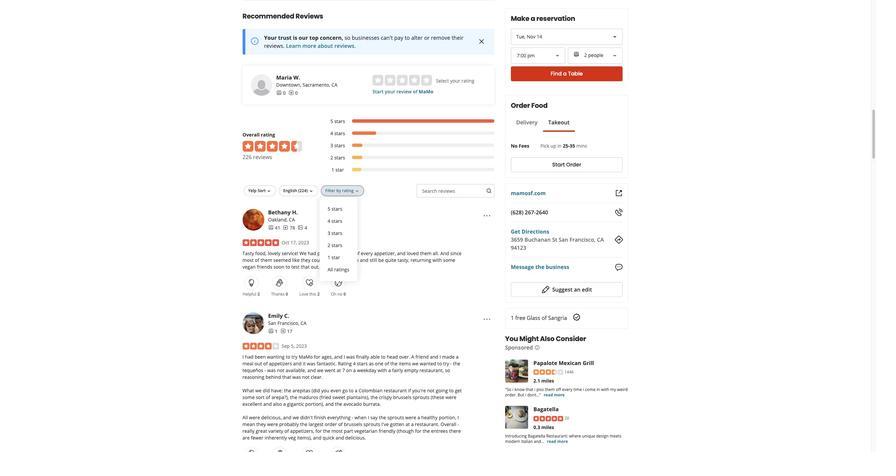 Task type: locate. For each thing, give the bounding box(es) containing it.
all were delicious, and we didn't finish everything - when i say the sprouts were a healthy portion, i mean they were probably the largest order of brussels sprouts i've gotten at a restaurant. overall - really great variety of appetizers, for the most part vegetarian friendly (though for the entrees there are fewer inherently veg items), and quick and delicious.
[[243, 415, 461, 442]]

0 vertical spatial 3 stars
[[331, 142, 345, 149]]

(2 reactions) element
[[258, 292, 260, 297], [318, 292, 320, 297]]

24 check in v2 image
[[573, 314, 581, 322]]

mamo right review
[[419, 88, 434, 95]]

francisco, inside the emily c. san francisco, ca
[[278, 320, 300, 327]]

5 stars button
[[325, 203, 352, 215]]

veg
[[288, 435, 296, 442]]

0 vertical spatial more
[[303, 42, 317, 50]]

everything
[[328, 415, 351, 421]]

0 horizontal spatial reviews.
[[264, 42, 285, 50]]

3 stars inside button
[[328, 230, 343, 237]]

miles for papalote mexican grill
[[542, 378, 555, 385]]

5 star rating image
[[243, 240, 279, 246], [534, 417, 564, 422]]

0 vertical spatial 2023
[[298, 240, 309, 246]]

rating for select your rating
[[462, 78, 475, 84]]

lovely
[[268, 250, 281, 257]]

(224)
[[298, 188, 308, 194]]

the down sweet
[[335, 401, 342, 408]]

reviews element containing 0
[[289, 90, 298, 96]]

menu image
[[483, 212, 491, 220], [483, 316, 491, 324]]

(fried
[[320, 395, 331, 401]]

the inside button
[[536, 264, 545, 271]]

fees
[[519, 143, 530, 149]]

16 review v2 image
[[289, 90, 294, 96], [280, 329, 286, 335]]

1 horizontal spatial mamo
[[419, 88, 434, 95]]

restaurant
[[384, 388, 407, 394]]

1 horizontal spatial 16 chevron down v2 image
[[355, 189, 360, 194]]

the up quick
[[323, 428, 331, 435]]

2 stars inside button
[[328, 242, 343, 249]]

every up still
[[361, 250, 373, 257]]

5 stars inside button
[[328, 206, 343, 212]]

start order
[[553, 161, 582, 169]]

be down 'pretty'
[[325, 257, 331, 264]]

1 horizontal spatial had
[[308, 250, 316, 257]]

(0 reactions) element
[[286, 292, 288, 297], [344, 292, 346, 297]]

0 vertical spatial brussels
[[393, 395, 412, 401]]

1 horizontal spatial (0 reactions) element
[[344, 292, 346, 297]]

mamosf.com
[[511, 190, 546, 197]]

made
[[332, 257, 345, 264], [442, 354, 455, 361]]

16 info v2 image
[[535, 346, 540, 351]]

edit
[[583, 286, 593, 294]]

more for bagatella
[[558, 439, 569, 445]]

them up friends
[[261, 257, 272, 264]]

photos element
[[298, 225, 308, 232]]

with inside "so i know that i piss them off every time i come in with my weird order. but i dont…"
[[602, 388, 610, 393]]

one inside tasty food, lovely service! we had pretty much one of every appetizer, and loved them all. and since most of them seemed like they could be made vegan and still be quite tasty, returning with some vegan friends soon to test that out.
[[346, 250, 354, 257]]

0 vertical spatial at
[[337, 368, 341, 374]]

1 free glass of sangria
[[511, 315, 568, 322]]

read more link up bagatella link
[[544, 393, 565, 399]]

tab list
[[511, 119, 576, 132]]

like
[[292, 257, 300, 264]]

4 stars inside 'button'
[[328, 218, 343, 224]]

0 vertical spatial them
[[420, 250, 432, 257]]

menu image for emily c.
[[483, 316, 491, 324]]

read more left where
[[548, 439, 569, 445]]

0.3 miles
[[534, 425, 555, 431]]

1 horizontal spatial not
[[302, 374, 310, 381]]

2 horizontal spatial that
[[526, 388, 534, 393]]

1 horizontal spatial at
[[406, 422, 410, 428]]

1 horizontal spatial 16 review v2 image
[[289, 90, 294, 96]]

stars inside i had been wanting to try mamo for ages, and i was finally able to head over. a friend and i made a meal out of appetizers and it was fantastic. rating 4 stars as one of the items we wanted to try - the tequeños - was not available, and we went at 7 on a weekday with a fairly empty restaurant, so reasoning behind that was not clear.
[[357, 361, 368, 367]]

our
[[299, 34, 308, 41]]

1 vertical spatial 3
[[328, 230, 331, 237]]

16 chevron down v2 image
[[267, 189, 272, 194], [355, 189, 360, 194]]

16 chevron down v2 image inside yelp sort dropdown button
[[267, 189, 272, 194]]

all inside button
[[328, 267, 333, 273]]

0 horizontal spatial all
[[243, 415, 248, 421]]

2 vertical spatial with
[[602, 388, 610, 393]]

0 vertical spatial sprouts
[[413, 395, 430, 401]]

read left off on the bottom right
[[544, 393, 554, 399]]

(0 reactions) element right thanks
[[286, 292, 288, 297]]

learn more about reviews.
[[286, 42, 356, 50]]

1 horizontal spatial rating
[[342, 188, 354, 194]]

1 reviews. from the left
[[264, 42, 285, 50]]

try down sep 5, 2023
[[292, 354, 298, 361]]

1 vertical spatial 4 stars
[[328, 218, 343, 224]]

0 vertical spatial star
[[336, 167, 344, 173]]

1 horizontal spatial 5 star rating image
[[534, 417, 564, 422]]

all inside all were delicious, and we didn't finish everything - when i say the sprouts were a healthy portion, i mean they were probably the largest order of brussels sprouts i've gotten at a restaurant. overall - really great variety of appetizers, for the most part vegetarian friendly (though for the entrees there are fewer inherently veg items), and quick and delicious.
[[243, 415, 248, 421]]

star up filter by rating
[[336, 167, 344, 173]]

2 (2 reactions) element from the left
[[318, 292, 320, 297]]

photo of maria w. image
[[251, 74, 272, 96]]

helpful
[[243, 292, 257, 297]]

friends element containing 41
[[268, 225, 280, 232]]

stars inside filter reviews by 4 stars rating element
[[335, 130, 345, 137]]

fewer
[[251, 435, 264, 442]]

1 horizontal spatial order
[[567, 161, 582, 169]]

1 vertical spatial your
[[385, 88, 396, 95]]

1 vertical spatial 5 star rating image
[[534, 417, 564, 422]]

were inside what we did have: the arepitas (did you even go to a colombian restaurant if you're not going to get some sort of arepa?), the maduros (fried sweet plantains), the crispy brussels sprouts (these were excellent and also a gigantic portion), and the avocado burrata.
[[446, 395, 457, 401]]

miles
[[542, 378, 555, 385], [542, 425, 555, 431]]

we up the sort on the bottom of page
[[255, 388, 262, 394]]

1 vertical spatial most
[[332, 428, 343, 435]]

at up (though
[[406, 422, 410, 428]]

had up 'meal'
[[245, 354, 254, 361]]

photo of bethany h. image
[[243, 209, 264, 231]]

1 vertical spatial brussels
[[344, 422, 363, 428]]

every
[[361, 250, 373, 257], [563, 388, 573, 393]]

finally
[[356, 354, 369, 361]]

star inside button
[[332, 255, 340, 261]]

1 vertical spatial all
[[243, 415, 248, 421]]

1 star for filter reviews by 1 star rating element
[[332, 167, 344, 173]]

but
[[518, 393, 525, 399]]

your right select
[[451, 78, 461, 84]]

so right restaurant,
[[445, 368, 451, 374]]

your
[[264, 34, 277, 41]]

order down 35
[[567, 161, 582, 169]]

filter reviews by 2 stars rating element
[[324, 155, 495, 161]]

0 horizontal spatial (0 reactions) element
[[286, 292, 288, 297]]

0 vertical spatial san
[[559, 236, 569, 244]]

friends element
[[276, 90, 286, 96], [268, 225, 280, 232], [268, 329, 278, 335]]

2
[[331, 155, 333, 161], [328, 242, 331, 249], [258, 292, 260, 297], [318, 292, 320, 297]]

1 up filter
[[332, 167, 334, 173]]

of right "much"
[[355, 250, 360, 257]]

16 chevron down v2 image inside filter by rating dropdown button
[[355, 189, 360, 194]]

0 vertical spatial one
[[346, 250, 354, 257]]

1 vertical spatial start
[[553, 161, 565, 169]]

overall rating
[[243, 132, 275, 138]]

a inside find a table link
[[564, 70, 567, 78]]

16 review v2 image left 17 in the bottom of the page
[[280, 329, 286, 335]]

ca up sep 5, 2023
[[301, 320, 307, 327]]

2 horizontal spatial with
[[602, 388, 610, 393]]

stars inside "2 stars" button
[[332, 242, 343, 249]]

reviews
[[296, 11, 323, 21]]

friends element containing 1
[[268, 329, 278, 335]]

16 friends v2 image left 41
[[268, 225, 274, 231]]

takeout
[[549, 119, 570, 126]]

to left test
[[286, 264, 290, 270]]

0 horizontal spatial so
[[345, 34, 351, 41]]

san inside get directions 3659 buchanan st san francisco, ca 94123
[[559, 236, 569, 244]]

(did
[[312, 388, 320, 394]]

0 horizontal spatial had
[[245, 354, 254, 361]]

that right know on the right bottom
[[526, 388, 534, 393]]

read right the 'and…' at the bottom right of page
[[548, 439, 557, 445]]

brussels down restaurant
[[393, 395, 412, 401]]

16 friends v2 image down emily
[[268, 329, 274, 335]]

None radio
[[373, 75, 384, 86], [397, 75, 408, 86], [409, 75, 420, 86], [421, 75, 432, 86], [373, 75, 384, 86], [397, 75, 408, 86], [409, 75, 420, 86], [421, 75, 432, 86]]

0 horizontal spatial try
[[292, 354, 298, 361]]

0 vertical spatial mamo
[[419, 88, 434, 95]]

made inside i had been wanting to try mamo for ages, and i was finally able to head over. a friend and i made a meal out of appetizers and it was fantastic. rating 4 stars as one of the items we wanted to try - the tequeños - was not available, and we went at 7 on a weekday with a fairly empty restaurant, so reasoning behind that was not clear.
[[442, 354, 455, 361]]

0 vertical spatial miles
[[542, 378, 555, 385]]

sprouts down say
[[364, 422, 380, 428]]

oct
[[282, 240, 289, 246]]

friends element down "oakland," at the left top of page
[[268, 225, 280, 232]]

start inside start order button
[[553, 161, 565, 169]]

at left 7
[[337, 368, 341, 374]]

stars for filter reviews by 3 stars rating 'element'
[[335, 142, 345, 149]]

i right but
[[526, 393, 527, 399]]

recommended reviews element
[[221, 0, 516, 453]]

so right concern,
[[345, 34, 351, 41]]

ca inside bethany h. oakland, ca
[[289, 217, 295, 223]]

0 vertical spatial most
[[243, 257, 254, 264]]

16 chevron down v2 image for filter by rating
[[355, 189, 360, 194]]

sep 5, 2023
[[282, 343, 307, 350]]

(no rating) image
[[373, 75, 432, 86]]

at
[[337, 368, 341, 374], [406, 422, 410, 428]]

reviews element for c.
[[280, 329, 293, 335]]

1 vertical spatial menu image
[[483, 316, 491, 324]]

16 chevron down v2 image right filter by rating
[[355, 189, 360, 194]]

2023 for c.
[[296, 343, 307, 350]]

you
[[321, 388, 330, 394]]

1 horizontal spatial they
[[301, 257, 311, 264]]

reviews element containing 17
[[280, 329, 293, 335]]

reviews element
[[289, 90, 298, 96], [283, 225, 295, 232], [280, 329, 293, 335]]

5 star rating image for food,
[[243, 240, 279, 246]]

quick
[[323, 435, 335, 442]]

your left review
[[385, 88, 396, 95]]

reasoning
[[243, 374, 265, 381]]

0 horizontal spatial in
[[558, 143, 562, 149]]

4 stars
[[331, 130, 345, 137], [328, 218, 343, 224]]

bagatella
[[534, 406, 559, 414], [528, 434, 546, 440]]

reviews. down concern,
[[335, 42, 356, 50]]

2.1 miles
[[534, 378, 555, 385]]

None radio
[[385, 75, 396, 86]]

to inside the so businesses can't pay to alter or remove their reviews.
[[405, 34, 410, 41]]

None field
[[569, 48, 623, 64], [512, 48, 565, 63], [569, 48, 623, 64], [512, 48, 565, 63]]

more inside "info" alert
[[303, 42, 317, 50]]

1 vertical spatial friends element
[[268, 225, 280, 232]]

ca left 24 directions v2 image
[[598, 236, 605, 244]]

food,
[[255, 250, 267, 257]]

1 horizontal spatial with
[[433, 257, 442, 264]]

thanks 0
[[271, 292, 288, 297]]

pretty
[[318, 250, 331, 257]]

rating inside filter by rating dropdown button
[[342, 188, 354, 194]]

entrees
[[431, 428, 448, 435]]

5 star rating image for miles
[[534, 417, 564, 422]]

mamo up it
[[299, 354, 313, 361]]

1 vertical spatial star
[[332, 255, 340, 261]]

2 inside button
[[328, 242, 331, 249]]

4.5 star rating image
[[243, 141, 302, 152]]

2023
[[298, 240, 309, 246], [296, 343, 307, 350]]

0.3
[[534, 425, 541, 431]]

1 star
[[332, 167, 344, 173], [328, 255, 340, 261]]

no
[[511, 143, 518, 149]]

1 horizontal spatial them
[[420, 250, 432, 257]]

burrata.
[[363, 401, 381, 408]]

they up great
[[256, 422, 266, 428]]

maria w. link
[[276, 74, 300, 81]]

on
[[346, 368, 352, 374]]

(0 reactions) element right no
[[344, 292, 346, 297]]

1 vertical spatial so
[[445, 368, 451, 374]]

1 16 chevron down v2 image from the left
[[267, 189, 272, 194]]

1 vertical spatial 5
[[328, 206, 331, 212]]

0 vertical spatial with
[[433, 257, 442, 264]]

restaurant.
[[415, 422, 440, 428]]

rating up "4.5 star rating" image on the left top of the page
[[261, 132, 275, 138]]

stars inside the 3 stars button
[[332, 230, 343, 237]]

rating
[[338, 361, 352, 367]]

0 horizontal spatial 16 chevron down v2 image
[[267, 189, 272, 194]]

them inside "so i know that i piss them off every time i come in with my weird order. but i dont…"
[[546, 388, 555, 393]]

concern,
[[320, 34, 343, 41]]

free
[[516, 315, 526, 322]]

0 vertical spatial francisco,
[[570, 236, 596, 244]]

stars inside "filter reviews by 2 stars rating" element
[[335, 155, 345, 161]]

ca inside the emily c. san francisco, ca
[[301, 320, 307, 327]]

arepitas
[[293, 388, 311, 394]]

that right test
[[301, 264, 310, 270]]

the up the gigantic
[[290, 395, 297, 401]]

1 vertical spatial 3 stars
[[328, 230, 343, 237]]

friends element down downtown,
[[276, 90, 286, 96]]

2 menu image from the top
[[483, 316, 491, 324]]

3 for filter reviews by 3 stars rating 'element'
[[331, 142, 333, 149]]

0 horizontal spatial reviews
[[253, 154, 272, 161]]

overall down the portion,
[[441, 422, 457, 428]]

1 inside button
[[328, 255, 331, 261]]

meets
[[610, 434, 622, 440]]

  text field
[[417, 184, 495, 198]]

1 star inside button
[[328, 255, 340, 261]]

to right able
[[381, 354, 386, 361]]

1 vertical spatial 5 stars
[[328, 206, 343, 212]]

3 stars inside 'element'
[[331, 142, 345, 149]]

16 friends v2 image
[[268, 225, 274, 231], [268, 329, 274, 335]]

1 vertical spatial san
[[268, 320, 276, 327]]

2 horizontal spatial them
[[546, 388, 555, 393]]

2 stars up "much"
[[328, 242, 343, 249]]

start down 'up'
[[553, 161, 565, 169]]

2 be from the left
[[379, 257, 384, 264]]

most inside tasty food, lovely service! we had pretty much one of every appetizer, and loved them all. and since most of them seemed like they could be made vegan and still be quite tasty, returning with some vegan friends soon to test that out.
[[243, 257, 254, 264]]

start
[[373, 88, 384, 95], [553, 161, 565, 169]]

1 vertical spatial they
[[256, 422, 266, 428]]

1 menu image from the top
[[483, 212, 491, 220]]

papalote
[[534, 360, 558, 367]]

0 vertical spatial read
[[544, 393, 554, 399]]

empty
[[405, 368, 419, 374]]

bagatella image
[[506, 407, 529, 430]]

16 chevron down v2 image for yelp sort
[[267, 189, 272, 194]]

were up (though
[[406, 415, 417, 421]]

4 stars for the 4 stars 'button'
[[328, 218, 343, 224]]

1 (0 reactions) element from the left
[[286, 292, 288, 297]]

stars for filter reviews by 4 stars rating element
[[335, 130, 345, 137]]

1 vertical spatial 16 review v2 image
[[280, 329, 286, 335]]

and up wanted
[[430, 354, 439, 361]]

order up delivery
[[511, 101, 531, 110]]

be right still
[[379, 257, 384, 264]]

a
[[531, 14, 536, 23], [564, 70, 567, 78], [456, 354, 459, 361], [353, 368, 356, 374], [389, 368, 391, 374], [355, 388, 358, 394], [283, 401, 286, 408], [418, 415, 420, 421], [411, 422, 414, 428]]

1 vertical spatial bagatella
[[528, 434, 546, 440]]

papalote mexican grill image
[[506, 360, 529, 383]]

1 horizontal spatial reviews
[[439, 188, 455, 194]]

2 miles from the top
[[542, 425, 555, 431]]

papalote mexican grill
[[534, 360, 595, 367]]

w.
[[294, 74, 300, 81]]

16 review v2 image
[[283, 225, 289, 231]]

where
[[570, 434, 582, 440]]

had inside i had been wanting to try mamo for ages, and i was finally able to head over. a friend and i made a meal out of appetizers and it was fantastic. rating 4 stars as one of the items we wanted to try - the tequeños - was not available, and we went at 7 on a weekday with a fairly empty restaurant, so reasoning behind that was not clear.
[[245, 354, 254, 361]]

0 horizontal spatial one
[[346, 250, 354, 257]]

the up appetizers,
[[300, 422, 308, 428]]

friends element containing 0
[[276, 90, 286, 96]]

find
[[551, 70, 562, 78]]

stars inside filter reviews by 5 stars rating element
[[335, 118, 345, 125]]

with inside i had been wanting to try mamo for ages, and i was finally able to head over. a friend and i made a meal out of appetizers and it was fantastic. rating 4 stars as one of the items we wanted to try - the tequeños - was not available, and we went at 7 on a weekday with a fairly empty restaurant, so reasoning behind that was not clear.
[[378, 368, 387, 374]]

vegan down tasty
[[243, 264, 256, 270]]

1 be from the left
[[325, 257, 331, 264]]

1 vertical spatial read more link
[[548, 439, 569, 445]]

24 phone v2 image
[[615, 209, 623, 217]]

delicious.
[[346, 435, 366, 442]]

0 vertical spatial order
[[511, 101, 531, 110]]

1 vertical spatial reviews
[[439, 188, 455, 194]]

star for filter reviews by 1 star rating element
[[336, 167, 344, 173]]

1 16 friends v2 image from the top
[[268, 225, 274, 231]]

one inside i had been wanting to try mamo for ages, and i was finally able to head over. a friend and i made a meal out of appetizers and it was fantastic. rating 4 stars as one of the items we wanted to try - the tequeños - was not available, and we went at 7 on a weekday with a fairly empty restaurant, so reasoning behind that was not clear.
[[375, 361, 384, 367]]

your
[[451, 78, 461, 84], [385, 88, 396, 95]]

16 friends v2 image for emily
[[268, 329, 274, 335]]

all for all were delicious, and we didn't finish everything - when i say the sprouts were a healthy portion, i mean they were probably the largest order of brussels sprouts i've gotten at a restaurant. overall - really great variety of appetizers, for the most part vegetarian friendly (though for the entrees there are fewer inherently veg items), and quick and delicious.
[[243, 415, 248, 421]]

0 vertical spatial 5 stars
[[331, 118, 345, 125]]

35
[[570, 143, 576, 149]]

get
[[455, 388, 462, 394]]

1 horizontal spatial (2 reactions) element
[[318, 292, 320, 297]]

tasty food, lovely service! we had pretty much one of every appetizer, and loved them all. and since most of them seemed like they could be made vegan and still be quite tasty, returning with some vegan friends soon to test that out.
[[243, 250, 462, 270]]

stars for 5 stars button
[[332, 206, 343, 212]]

0 vertical spatial reviews element
[[289, 90, 298, 96]]

2 vertical spatial more
[[558, 439, 569, 445]]

1 vertical spatial had
[[245, 354, 254, 361]]

3 inside button
[[328, 230, 331, 237]]

(2 reactions) element right this
[[318, 292, 320, 297]]

1 horizontal spatial reviews.
[[335, 42, 356, 50]]

they inside all were delicious, and we didn't finish everything - when i say the sprouts were a healthy portion, i mean they were probably the largest order of brussels sprouts i've gotten at a restaurant. overall - really great variety of appetizers, for the most part vegetarian friendly (though for the entrees there are fewer inherently veg items), and quick and delicious.
[[256, 422, 266, 428]]

oh no 0
[[331, 292, 346, 297]]

not down appetizers
[[277, 368, 285, 374]]

1 vertical spatial vegan
[[243, 264, 256, 270]]

0 horizontal spatial (2 reactions) element
[[258, 292, 260, 297]]

2023 for h.
[[298, 240, 309, 246]]

menu image for bethany h.
[[483, 212, 491, 220]]

brussels inside what we did have: the arepitas (did you even go to a colombian restaurant if you're not going to get some sort of arepa?), the maduros (fried sweet plantains), the crispy brussels sprouts (these were excellent and also a gigantic portion), and the avocado burrata.
[[393, 395, 412, 401]]

0 vertical spatial every
[[361, 250, 373, 257]]

1 vertical spatial with
[[378, 368, 387, 374]]

reviews. inside the so businesses can't pay to alter or remove their reviews.
[[264, 42, 285, 50]]

(0 reactions) element for oh no 0
[[344, 292, 346, 297]]

clear.
[[311, 374, 323, 381]]

3 stars for the 3 stars button
[[328, 230, 343, 237]]

1 (2 reactions) element from the left
[[258, 292, 260, 297]]

read more for papalote mexican grill
[[544, 393, 565, 399]]

1 star up by
[[332, 167, 344, 173]]

1 vertical spatial that
[[282, 374, 291, 381]]

0 vertical spatial made
[[332, 257, 345, 264]]

0 vertical spatial 3
[[331, 142, 333, 149]]

ca down h.
[[289, 217, 295, 223]]

2 vertical spatial rating
[[342, 188, 354, 194]]

some inside tasty food, lovely service! we had pretty much one of every appetizer, and loved them all. and since most of them seemed like they could be made vegan and still be quite tasty, returning with some vegan friends soon to test that out.
[[444, 257, 456, 264]]

read more up bagatella link
[[544, 393, 565, 399]]

2 (0 reactions) element from the left
[[344, 292, 346, 297]]

a
[[412, 354, 415, 361]]

3 for the 3 stars button
[[328, 230, 331, 237]]

filter reviews by 4 stars rating element
[[324, 130, 495, 137]]

reviews for search reviews
[[439, 188, 455, 194]]

start left review
[[373, 88, 384, 95]]

bagatella down 0.3
[[528, 434, 546, 440]]

reviews. down your
[[264, 42, 285, 50]]

ca right sacramento,
[[332, 82, 338, 88]]

1 vertical spatial francisco,
[[278, 320, 300, 327]]

start for start order
[[553, 161, 565, 169]]

read more link for papalote mexican grill
[[544, 393, 565, 399]]

the up i've
[[379, 415, 386, 421]]

0 vertical spatial 1 star
[[332, 167, 344, 173]]

read more for bagatella
[[548, 439, 569, 445]]

overall up '226'
[[243, 132, 260, 138]]

stars for the 3 stars button
[[332, 230, 343, 237]]

stars inside filter reviews by 3 stars rating 'element'
[[335, 142, 345, 149]]

0 horizontal spatial brussels
[[344, 422, 363, 428]]

3 inside filter reviews by 3 stars rating 'element'
[[331, 142, 333, 149]]

4 stars for filter reviews by 4 stars rating element
[[331, 130, 345, 137]]

start inside recommended reviews element
[[373, 88, 384, 95]]

star down "2 stars" button
[[332, 255, 340, 261]]

and left still
[[360, 257, 369, 264]]

reviews element containing 78
[[283, 225, 295, 232]]

(2 reactions) element for love this 2
[[318, 292, 320, 297]]

friends element for maria w.
[[276, 90, 286, 96]]

most down tasty
[[243, 257, 254, 264]]

1 vertical spatial at
[[406, 422, 410, 428]]

stars inside the 4 stars 'button'
[[332, 218, 343, 224]]

4 inside 'button'
[[328, 218, 331, 224]]

of down did
[[266, 395, 270, 401]]

was
[[347, 354, 355, 361], [307, 361, 316, 367], [267, 368, 276, 374], [293, 374, 301, 381]]

(though
[[397, 428, 414, 435]]

filter by rating
[[325, 188, 354, 194]]

sprouts
[[413, 395, 430, 401], [388, 415, 404, 421], [364, 422, 380, 428]]

stars inside 5 stars button
[[332, 206, 343, 212]]

san down emily
[[268, 320, 276, 327]]

2 16 friends v2 image from the top
[[268, 329, 274, 335]]

portion,
[[439, 415, 457, 421]]

1 vertical spatial 16 friends v2 image
[[268, 329, 274, 335]]

1 vertical spatial mamo
[[299, 354, 313, 361]]

have:
[[271, 388, 283, 394]]

2023 right 5,
[[296, 343, 307, 350]]

one right the "as"
[[375, 361, 384, 367]]

most down order
[[332, 428, 343, 435]]

1 miles from the top
[[542, 378, 555, 385]]

0 vertical spatial had
[[308, 250, 316, 257]]

delivery
[[517, 119, 538, 126]]

-
[[451, 361, 452, 367], [265, 368, 266, 374], [352, 415, 354, 421], [458, 422, 459, 428]]

0 horizontal spatial that
[[282, 374, 291, 381]]

get
[[511, 228, 521, 236]]

with down all.
[[433, 257, 442, 264]]

restaurant:
[[547, 434, 569, 440]]

1 vertical spatial order
[[567, 161, 582, 169]]

1446
[[565, 370, 574, 375]]

all ratings
[[328, 267, 350, 273]]

rating right select
[[462, 78, 475, 84]]

1 vertical spatial try
[[443, 361, 449, 367]]

0 right 16 friends v2 image
[[283, 90, 286, 96]]

reviews element for h.
[[283, 225, 295, 232]]

5 inside button
[[328, 206, 331, 212]]

7
[[343, 368, 345, 374]]

16 chevron down v2 image right sort
[[267, 189, 272, 194]]

suggest
[[553, 286, 573, 294]]

made inside tasty food, lovely service! we had pretty much one of every appetizer, and loved them all. and since most of them seemed like they could be made vegan and still be quite tasty, returning with some vegan friends soon to test that out.
[[332, 257, 345, 264]]

rating right by
[[342, 188, 354, 194]]

2 horizontal spatial not
[[427, 388, 435, 394]]

2 16 chevron down v2 image from the left
[[355, 189, 360, 194]]

with left "my"
[[602, 388, 610, 393]]

1 vertical spatial every
[[563, 388, 573, 393]]

for inside i had been wanting to try mamo for ages, and i was finally able to head over. a friend and i made a meal out of appetizers and it was fantastic. rating 4 stars as one of the items we wanted to try - the tequeños - was not available, and we went at 7 on a weekday with a fairly empty restaurant, so reasoning behind that was not clear.
[[314, 354, 321, 361]]

1 horizontal spatial your
[[451, 78, 461, 84]]

1 vertical spatial one
[[375, 361, 384, 367]]

0 horizontal spatial 5 star rating image
[[243, 240, 279, 246]]

4 inside i had been wanting to try mamo for ages, and i was finally able to head over. a friend and i made a meal out of appetizers and it was fantastic. rating 4 stars as one of the items we wanted to try - the tequeños - was not available, and we went at 7 on a weekday with a fairly empty restaurant, so reasoning behind that was not clear.
[[353, 361, 356, 367]]

rating element
[[373, 75, 432, 86]]



Task type: vqa. For each thing, say whether or not it's contained in the screenshot.


Task type: describe. For each thing, give the bounding box(es) containing it.
all for all ratings
[[328, 267, 333, 273]]

(2 reactions) element for helpful 2
[[258, 292, 260, 297]]

reviews for 226 reviews
[[253, 154, 272, 161]]

of right out
[[263, 361, 268, 367]]

sweet
[[333, 395, 346, 401]]

0 vertical spatial overall
[[243, 132, 260, 138]]

piss
[[537, 388, 544, 393]]

1 star for the '1 star' button
[[328, 255, 340, 261]]

0 down downtown,
[[295, 90, 298, 96]]

english
[[283, 188, 297, 194]]

267-
[[525, 209, 536, 216]]

an
[[575, 286, 581, 294]]

finish
[[314, 415, 326, 421]]

not inside what we did have: the arepitas (did you even go to a colombian restaurant if you're not going to get some sort of arepa?), the maduros (fried sweet plantains), the crispy brussels sprouts (these were excellent and also a gigantic portion), and the avocado burrata.
[[427, 388, 435, 394]]

to left get
[[449, 388, 454, 394]]

friends element for bethany h.
[[268, 225, 280, 232]]

find a table link
[[511, 67, 623, 81]]

introducing bagatella restaurant: where unique design meets modern italian and…
[[506, 434, 622, 445]]

and down (fried
[[326, 401, 334, 408]]

no
[[338, 292, 343, 297]]

4 inside 'photos' "element"
[[305, 225, 308, 231]]

san inside the emily c. san francisco, ca
[[268, 320, 276, 327]]

went
[[325, 368, 336, 374]]

0 vertical spatial in
[[558, 143, 562, 149]]

25-
[[563, 143, 570, 149]]

of right glass at the right bottom of the page
[[542, 315, 547, 322]]

up
[[551, 143, 557, 149]]

thanks
[[271, 292, 285, 297]]

2 stars for "filter reviews by 2 stars rating" element
[[331, 155, 345, 161]]

1 horizontal spatial sprouts
[[388, 415, 404, 421]]

of down everything
[[338, 422, 343, 428]]

94123
[[511, 245, 527, 252]]

"so
[[506, 388, 512, 393]]

3 stars for filter reviews by 3 stars rating 'element'
[[331, 142, 345, 149]]

sponsored
[[506, 344, 533, 352]]

of right review
[[413, 88, 418, 95]]

Select a date text field
[[511, 29, 623, 45]]

sangria
[[549, 315, 568, 322]]

24 pencil v2 image
[[542, 286, 550, 294]]

find a table
[[551, 70, 583, 78]]

most inside all were delicious, and we didn't finish everything - when i say the sprouts were a healthy portion, i mean they were probably the largest order of brussels sprouts i've gotten at a restaurant. overall - really great variety of appetizers, for the most part vegetarian friendly (though for the entrees there are fewer inherently veg items), and quick and delicious.
[[332, 428, 343, 435]]

search
[[422, 188, 437, 194]]

great
[[256, 428, 267, 435]]

that inside "so i know that i piss them off every time i come in with my weird order. but i dont…"
[[526, 388, 534, 393]]

pick up in 25-35 mins
[[541, 143, 588, 149]]

was right it
[[307, 361, 316, 367]]

your for start
[[385, 88, 396, 95]]

0 vertical spatial vegan
[[346, 257, 359, 264]]

to inside tasty food, lovely service! we had pretty much one of every appetizer, and loved them all. and since most of them seemed like they could be made vegan and still be quite tasty, returning with some vegan friends soon to test that out.
[[286, 264, 290, 270]]

5 for filter reviews by 5 stars rating element
[[331, 118, 333, 125]]

1 left 'free'
[[511, 315, 514, 322]]

takeout tab panel
[[511, 132, 576, 135]]

gotten
[[390, 422, 405, 428]]

was up behind
[[267, 368, 276, 374]]

of down food,
[[255, 257, 260, 264]]

go
[[343, 388, 348, 394]]

0 vertical spatial not
[[277, 368, 285, 374]]

the up burrata.
[[371, 395, 378, 401]]

that inside tasty food, lovely service! we had pretty much one of every appetizer, and loved them all. and since most of them seemed like they could be made vegan and still be quite tasty, returning with some vegan friends soon to test that out.
[[301, 264, 310, 270]]

for down restaurant.
[[415, 428, 422, 435]]

items),
[[297, 435, 312, 442]]

3.5 star rating image
[[534, 370, 564, 376]]

to up restaurant,
[[438, 361, 442, 367]]

emily
[[268, 313, 283, 320]]

2 stars button
[[325, 240, 352, 252]]

- up behind
[[265, 368, 266, 374]]

search image
[[487, 188, 492, 194]]

16 chevron down v2 image
[[309, 189, 314, 194]]

loved
[[407, 250, 419, 257]]

i up rating
[[344, 354, 345, 361]]

of down probably
[[285, 428, 289, 435]]

was down available,
[[293, 374, 301, 381]]

1 vertical spatial them
[[261, 257, 272, 264]]

fantastic.
[[317, 361, 337, 367]]

(628)
[[511, 209, 524, 216]]

meal
[[243, 361, 254, 367]]

you
[[506, 335, 519, 344]]

stars for "2 stars" button
[[332, 242, 343, 249]]

ca inside get directions 3659 buchanan st san francisco, ca 94123
[[598, 236, 605, 244]]

mamo inside i had been wanting to try mamo for ages, and i was finally able to head over. a friend and i made a meal out of appetizers and it was fantastic. rating 4 stars as one of the items we wanted to try - the tequeños - was not available, and we went at 7 on a weekday with a fairly empty restaurant, so reasoning behind that was not clear.
[[299, 354, 313, 361]]

know
[[515, 388, 525, 393]]

i left say
[[368, 415, 369, 421]]

and up clear.
[[308, 368, 316, 374]]

photo of emily c. image
[[243, 313, 264, 335]]

we inside what we did have: the arepitas (did you even go to a colombian restaurant if you're not going to get some sort of arepa?), the maduros (fried sweet plantains), the crispy brussels sprouts (these were excellent and also a gigantic portion), and the avocado burrata.
[[255, 388, 262, 394]]

to up appetizers
[[286, 354, 291, 361]]

francisco, inside get directions 3659 buchanan st san francisco, ca 94123
[[570, 236, 596, 244]]

business
[[546, 264, 570, 271]]

  text field inside recommended reviews element
[[417, 184, 495, 198]]

16 friends v2 image for bethany
[[268, 225, 274, 231]]

their
[[452, 34, 464, 41]]

message the business button
[[511, 264, 570, 272]]

0 horizontal spatial rating
[[261, 132, 275, 138]]

and left it
[[293, 361, 302, 367]]

introducing
[[506, 434, 527, 440]]

my
[[611, 388, 617, 393]]

2 right helpful on the left of the page
[[258, 292, 260, 297]]

i up 'meal'
[[243, 354, 244, 361]]

and up rating
[[334, 354, 343, 361]]

2 up filter
[[331, 155, 333, 161]]

your for select
[[451, 78, 461, 84]]

0 inside friends element
[[283, 90, 286, 96]]

that inside i had been wanting to try mamo for ages, and i was finally able to head over. a friend and i made a meal out of appetizers and it was fantastic. rating 4 stars as one of the items we wanted to try - the tequeños - was not available, and we went at 7 on a weekday with a fairly empty restaurant, so reasoning behind that was not clear.
[[282, 374, 291, 381]]

as
[[369, 361, 374, 367]]

i right the portion,
[[458, 415, 459, 421]]

helpful 2
[[243, 292, 260, 297]]

rating for filter by rating
[[342, 188, 354, 194]]

weird
[[618, 388, 628, 393]]

there
[[449, 428, 461, 435]]

yelp
[[248, 188, 257, 194]]

filter reviews by 3 stars rating element
[[324, 142, 495, 149]]

16 photos v2 image
[[298, 225, 303, 231]]

could
[[312, 257, 324, 264]]

4 star rating image
[[243, 343, 279, 350]]

226
[[243, 154, 252, 161]]

in inside "so i know that i piss them off every time i come in with my weird order. but i dont…"
[[597, 388, 601, 393]]

0 right thanks
[[286, 292, 288, 297]]

were down delicious,
[[267, 422, 278, 428]]

24 directions v2 image
[[615, 236, 623, 244]]

reviews element for w.
[[289, 90, 298, 96]]

16 review v2 image for maria
[[289, 90, 294, 96]]

yelp sort button
[[244, 186, 276, 196]]

and left also
[[264, 401, 272, 408]]

miles for bagatella
[[542, 425, 555, 431]]

out.
[[311, 264, 320, 270]]

close image
[[478, 37, 486, 46]]

were up mean
[[249, 415, 260, 421]]

gigantic
[[287, 401, 304, 408]]

more for papalote mexican grill
[[555, 393, 565, 399]]

love
[[300, 292, 309, 297]]

out
[[255, 361, 262, 367]]

with inside tasty food, lovely service! we had pretty much one of every appetizer, and loved them all. and since most of them seemed like they could be made vegan and still be quite tasty, returning with some vegan friends soon to test that out.
[[433, 257, 442, 264]]

get directions link
[[511, 228, 550, 236]]

the up get
[[453, 361, 461, 367]]

every inside tasty food, lovely service! we had pretty much one of every appetizer, and loved them all. and since most of them seemed like they could be made vegan and still be quite tasty, returning with some vegan friends soon to test that out.
[[361, 250, 373, 257]]

i right the "so
[[513, 388, 514, 393]]

star for the '1 star' button
[[332, 255, 340, 261]]

24 message v2 image
[[615, 264, 623, 272]]

5 stars for filter reviews by 5 stars rating element
[[331, 118, 345, 125]]

stars for "filter reviews by 2 stars rating" element
[[335, 155, 345, 161]]

the down head
[[391, 361, 398, 367]]

some inside what we did have: the arepitas (did you even go to a colombian restaurant if you're not going to get some sort of arepa?), the maduros (fried sweet plantains), the crispy brussels sprouts (these were excellent and also a gigantic portion), and the avocado burrata.
[[243, 395, 255, 401]]

24 info v2 image
[[251, 37, 259, 45]]

and down part
[[336, 435, 344, 442]]

overall inside all were delicious, and we didn't finish everything - when i say the sprouts were a healthy portion, i mean they were probably the largest order of brussels sprouts i've gotten at a restaurant. overall - really great variety of appetizers, for the most part vegetarian friendly (though for the entrees there are fewer inherently veg items), and quick and delicious.
[[441, 422, 457, 428]]

- up there
[[458, 422, 459, 428]]

and up tasty,
[[397, 250, 406, 257]]

papalote mexican grill link
[[534, 360, 595, 367]]

stars for filter reviews by 5 stars rating element
[[335, 118, 345, 125]]

unique
[[583, 434, 596, 440]]

the down restaurant.
[[423, 428, 430, 435]]

2 reviews. from the left
[[335, 42, 356, 50]]

5 for 5 stars button
[[328, 206, 331, 212]]

oakland,
[[268, 217, 288, 223]]

at inside i had been wanting to try mamo for ages, and i was finally able to head over. a friend and i made a meal out of appetizers and it was fantastic. rating 4 stars as one of the items we wanted to try - the tequeños - was not available, and we went at 7 on a weekday with a fairly empty restaurant, so reasoning behind that was not clear.
[[337, 368, 341, 374]]

(628) 267-2640
[[511, 209, 549, 216]]

english (224)
[[283, 188, 308, 194]]

0 right no
[[344, 292, 346, 297]]

the up arepa?),
[[284, 388, 292, 394]]

ca inside maria w. downtown, sacramento, ca
[[332, 82, 338, 88]]

had inside tasty food, lovely service! we had pretty much one of every appetizer, and loved them all. and since most of them seemed like they could be made vegan and still be quite tasty, returning with some vegan friends soon to test that out.
[[308, 250, 316, 257]]

top
[[310, 34, 319, 41]]

bagatella inside introducing bagatella restaurant: where unique design meets modern italian and…
[[528, 434, 546, 440]]

start order button
[[511, 158, 623, 173]]

at inside all were delicious, and we didn't finish everything - when i say the sprouts were a healthy portion, i mean they were probably the largest order of brussels sprouts i've gotten at a restaurant. overall - really great variety of appetizers, for the most part vegetarian friendly (though for the entrees there are fewer inherently veg items), and quick and delicious.
[[406, 422, 410, 428]]

sort
[[258, 188, 266, 194]]

and up probably
[[283, 415, 292, 421]]

c.
[[284, 313, 289, 320]]

was up rating
[[347, 354, 355, 361]]

filter reviews by 1 star rating element
[[324, 167, 495, 173]]

2 stars for "2 stars" button
[[328, 242, 343, 249]]

tasty,
[[398, 257, 410, 264]]

(these
[[431, 395, 445, 401]]

inherently
[[265, 435, 287, 442]]

tab list containing delivery
[[511, 119, 576, 132]]

friends element for emily c.
[[268, 329, 278, 335]]

5 stars for 5 stars button
[[328, 206, 343, 212]]

recommended reviews
[[243, 11, 323, 21]]

24 external link v2 image
[[615, 189, 623, 198]]

consider
[[556, 335, 587, 344]]

head
[[387, 354, 398, 361]]

info alert
[[243, 29, 495, 55]]

select your rating
[[436, 78, 475, 84]]

i left piss
[[535, 388, 536, 393]]

so inside i had been wanting to try mamo for ages, and i was finally able to head over. a friend and i made a meal out of appetizers and it was fantastic. rating 4 stars as one of the items we wanted to try - the tequeños - was not available, and we went at 7 on a weekday with a fairly empty restaurant, so reasoning behind that was not clear.
[[445, 368, 451, 374]]

i had been wanting to try mamo for ages, and i was finally able to head over. a friend and i made a meal out of appetizers and it was fantastic. rating 4 stars as one of the items we wanted to try - the tequeños - was not available, and we went at 7 on a weekday with a fairly empty restaurant, so reasoning behind that was not clear.
[[243, 354, 461, 381]]

what we did have: the arepitas (did you even go to a colombian restaurant if you're not going to get some sort of arepa?), the maduros (fried sweet plantains), the crispy brussels sprouts (these were excellent and also a gigantic portion), and the avocado burrata.
[[243, 388, 462, 408]]

stars for the 4 stars 'button'
[[332, 218, 343, 224]]

we up clear.
[[317, 368, 324, 374]]

excellent
[[243, 401, 262, 408]]

sprouts inside what we did have: the arepitas (did you even go to a colombian restaurant if you're not going to get some sort of arepa?), the maduros (fried sweet plantains), the crispy brussels sprouts (these were excellent and also a gigantic portion), and the avocado burrata.
[[413, 395, 430, 401]]

(0 reactions) element for thanks 0
[[286, 292, 288, 297]]

1 left 17 in the bottom of the page
[[275, 329, 278, 335]]

every inside "so i know that i piss them off every time i come in with my weird order. but i dont…"
[[563, 388, 573, 393]]

we
[[300, 250, 307, 257]]

i right time
[[584, 388, 585, 393]]

english (224) button
[[279, 186, 318, 196]]

suggest an edit
[[553, 286, 593, 294]]

been
[[255, 354, 266, 361]]

of inside what we did have: the arepitas (did you even go to a colombian restaurant if you're not going to get some sort of arepa?), the maduros (fried sweet plantains), the crispy brussels sprouts (these were excellent and also a gigantic portion), and the avocado burrata.
[[266, 395, 270, 401]]

filter
[[325, 188, 336, 194]]

0 vertical spatial try
[[292, 354, 298, 361]]

read for papalote mexican grill
[[544, 393, 554, 399]]

colombian
[[359, 388, 383, 394]]

they inside tasty food, lovely service! we had pretty much one of every appetizer, and loved them all. and since most of them seemed like they could be made vegan and still be quite tasty, returning with some vegan friends soon to test that out.
[[301, 257, 311, 264]]

1 vertical spatial not
[[302, 374, 310, 381]]

read for bagatella
[[548, 439, 557, 445]]

delicious,
[[261, 415, 282, 421]]

none radio inside recommended reviews element
[[385, 75, 396, 86]]

of down head
[[385, 361, 389, 367]]

2 right this
[[318, 292, 320, 297]]

16 friends v2 image
[[276, 90, 282, 96]]

and left quick
[[313, 435, 322, 442]]

start for start your review of mamo
[[373, 88, 384, 95]]

order inside button
[[567, 161, 582, 169]]

to right go
[[349, 388, 354, 394]]

filter reviews by 5 stars rating element
[[324, 118, 495, 125]]

0 horizontal spatial sprouts
[[364, 422, 380, 428]]

brussels inside all were delicious, and we didn't finish everything - when i say the sprouts were a healthy portion, i mean they were probably the largest order of brussels sprouts i've gotten at a restaurant. overall - really great variety of appetizers, for the most part vegetarian friendly (though for the entrees there are fewer inherently veg items), and quick and delicious.
[[344, 422, 363, 428]]

read more link for bagatella
[[548, 439, 569, 445]]

alter
[[412, 34, 423, 41]]

i up restaurant,
[[440, 354, 441, 361]]

bethany
[[268, 209, 291, 216]]

wanted
[[420, 361, 436, 367]]

reservation
[[537, 14, 576, 23]]

if
[[408, 388, 411, 394]]

for down "largest"
[[316, 428, 322, 435]]

16 review v2 image for emily
[[280, 329, 286, 335]]

- left when
[[352, 415, 354, 421]]

we down a
[[412, 361, 419, 367]]

tequeños
[[243, 368, 263, 374]]

so inside the so businesses can't pay to alter or remove their reviews.
[[345, 34, 351, 41]]

- right wanted
[[451, 361, 452, 367]]

0 vertical spatial bagatella
[[534, 406, 559, 414]]

can't
[[381, 34, 393, 41]]

we inside all were delicious, and we didn't finish everything - when i say the sprouts were a healthy portion, i mean they were probably the largest order of brussels sprouts i've gotten at a restaurant. overall - really great variety of appetizers, for the most part vegetarian friendly (though for the entrees there are fewer inherently veg items), and quick and delicious.
[[293, 415, 299, 421]]



